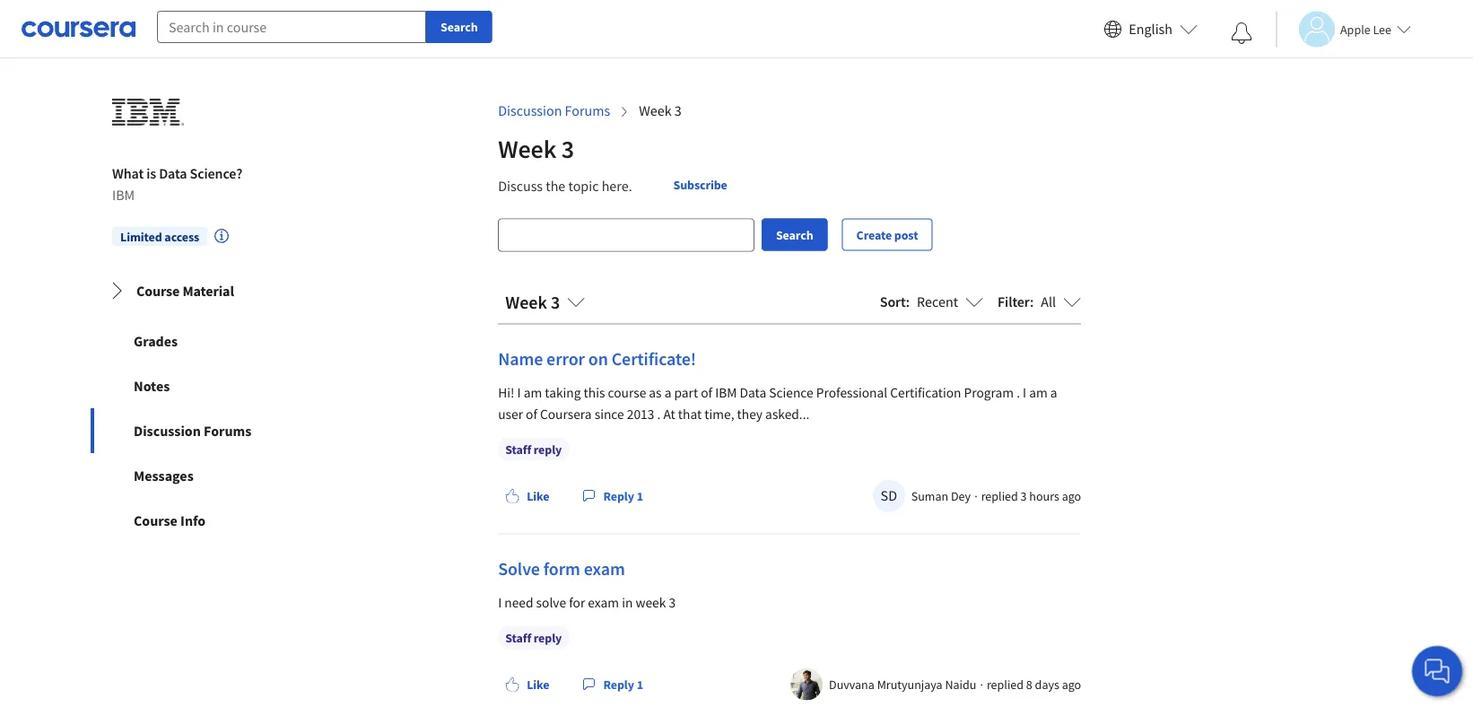 Task type: locate. For each thing, give the bounding box(es) containing it.
week 3 up the name
[[505, 291, 560, 313]]

0 vertical spatial discussion
[[498, 102, 562, 120]]

1 vertical spatial staff reply element
[[498, 626, 569, 649]]

0 horizontal spatial forums
[[204, 422, 252, 440]]

course material
[[136, 282, 234, 300]]

1 vertical spatial reply
[[603, 676, 634, 692]]

like for name
[[527, 488, 550, 504]]

reply 1 down since
[[603, 488, 643, 504]]

ago
[[1062, 488, 1081, 504], [1062, 676, 1081, 692]]

ago for name error on certificate!
[[1062, 488, 1081, 504]]

search button
[[426, 11, 492, 43], [762, 218, 828, 251]]

week 3 button
[[505, 291, 585, 313]]

staff reply
[[505, 441, 562, 457], [505, 630, 562, 646]]

staff down user
[[505, 441, 531, 457]]

discussion
[[498, 102, 562, 120], [134, 422, 201, 440]]

1 like from the top
[[527, 488, 550, 504]]

staff reply element for name
[[498, 438, 569, 461]]

1 vertical spatial search
[[776, 226, 813, 243]]

3 up discuss the topic here.
[[561, 133, 574, 164]]

. right program
[[1017, 384, 1020, 401]]

staff reply down user
[[505, 441, 562, 457]]

thumbs up image
[[505, 677, 520, 692]]

0 vertical spatial staff
[[505, 441, 531, 457]]

course
[[136, 282, 180, 300], [134, 512, 178, 530]]

1 vertical spatial reply 1
[[603, 676, 643, 692]]

1 staff from the top
[[505, 441, 531, 457]]

1 vertical spatial replied
[[987, 676, 1024, 692]]

staff
[[505, 441, 531, 457], [505, 630, 531, 646]]

course left "info"
[[134, 512, 178, 530]]

create post button
[[842, 218, 933, 251]]

all
[[1041, 293, 1056, 311]]

2 reply from the top
[[534, 630, 562, 646]]

for
[[569, 594, 585, 611]]

reply 1 down the in
[[603, 676, 643, 692]]

solve form exam link
[[498, 557, 625, 580]]

1 vertical spatial forums
[[204, 422, 252, 440]]

ibm inside what is data science? ibm
[[112, 186, 135, 204]]

1 horizontal spatial forums
[[565, 102, 610, 120]]

they
[[737, 406, 763, 423]]

reply 1 for exam
[[603, 676, 643, 692]]

1 horizontal spatial ibm
[[715, 384, 737, 401]]

discussion up discuss
[[498, 102, 562, 120]]

program
[[964, 384, 1014, 401]]

2 like from the top
[[527, 676, 550, 692]]

here.
[[602, 177, 632, 195]]

1 vertical spatial staff
[[505, 630, 531, 646]]

show notifications image
[[1231, 22, 1253, 44]]

1 staff reply from the top
[[505, 441, 562, 457]]

ibm
[[112, 186, 135, 204], [715, 384, 737, 401]]

reply 1 link down since
[[575, 480, 651, 512]]

course left material
[[136, 282, 180, 300]]

sd
[[881, 487, 897, 505]]

2 staff from the top
[[505, 630, 531, 646]]

english
[[1129, 20, 1173, 38]]

1 horizontal spatial discussion forums
[[498, 102, 610, 120]]

discussion forums link up messages
[[91, 408, 349, 453]]

3 right 'week'
[[669, 594, 676, 611]]

exam
[[584, 557, 625, 580], [588, 594, 619, 611]]

forums left chevron right image
[[565, 102, 610, 120]]

2 reply 1 from the top
[[603, 676, 643, 692]]

0 horizontal spatial ·
[[975, 488, 978, 504]]

· right naidu
[[980, 676, 983, 692]]

1 horizontal spatial .
[[1017, 384, 1020, 401]]

0 vertical spatial like button
[[498, 480, 557, 512]]

discussion forums left chevron right image
[[498, 102, 610, 120]]

1 vertical spatial .
[[657, 406, 661, 423]]

1 vertical spatial 1
[[637, 676, 643, 692]]

name error on certificate!
[[498, 347, 696, 370]]

staff reply element down user
[[498, 438, 569, 461]]

reply 1 link down the in
[[575, 668, 651, 700]]

week 3 up discuss
[[498, 133, 574, 164]]

1 down 'week'
[[637, 676, 643, 692]]

0 vertical spatial .
[[1017, 384, 1020, 401]]

1 vertical spatial week
[[498, 133, 557, 164]]

1 ago from the top
[[1062, 488, 1081, 504]]

1 down 2013
[[637, 488, 643, 504]]

.
[[1017, 384, 1020, 401], [657, 406, 661, 423]]

0 vertical spatial ago
[[1062, 488, 1081, 504]]

ago for solve form exam
[[1062, 676, 1081, 692]]

of right user
[[526, 406, 537, 423]]

discussion forums link left chevron right image
[[498, 102, 610, 120]]

0 horizontal spatial of
[[526, 406, 537, 423]]

0 vertical spatial search button
[[426, 11, 492, 43]]

0 vertical spatial data
[[159, 164, 187, 182]]

· replied 8 days ago
[[980, 676, 1081, 692]]

coursera
[[540, 406, 592, 423]]

1 horizontal spatial a
[[1051, 384, 1058, 401]]

week right chevron right image
[[639, 102, 672, 120]]

reply
[[534, 441, 562, 457], [534, 630, 562, 646]]

· right dey
[[975, 488, 978, 504]]

reply down the in
[[603, 676, 634, 692]]

1 vertical spatial data
[[740, 384, 767, 401]]

solve form exam
[[498, 557, 625, 580]]

messages link
[[91, 453, 349, 498]]

0 horizontal spatial a
[[665, 384, 672, 401]]

0 horizontal spatial search
[[441, 19, 478, 35]]

exam left the in
[[588, 594, 619, 611]]

1 reply 1 link from the top
[[575, 480, 651, 512]]

· replied 3 hours ago
[[975, 488, 1081, 504]]

like button for solve
[[498, 668, 557, 700]]

1 horizontal spatial of
[[701, 384, 713, 401]]

since
[[595, 406, 624, 423]]

·
[[975, 488, 978, 504], [980, 676, 983, 692]]

3
[[675, 102, 682, 120], [561, 133, 574, 164], [551, 291, 560, 313], [1021, 488, 1027, 504], [669, 594, 676, 611]]

3 right chevron right image
[[675, 102, 682, 120]]

forums down the notes link
[[204, 422, 252, 440]]

suman dey
[[912, 488, 971, 504]]

3 up error
[[551, 291, 560, 313]]

0 vertical spatial reply
[[603, 488, 634, 504]]

1 reply 1 from the top
[[603, 488, 643, 504]]

ibm up time,
[[715, 384, 737, 401]]

1 vertical spatial reply
[[534, 630, 562, 646]]

course for course material
[[136, 282, 180, 300]]

0 vertical spatial reply 1
[[603, 488, 643, 504]]

of right part
[[701, 384, 713, 401]]

· for name error on certificate!
[[975, 488, 978, 504]]

1 vertical spatial like
[[527, 676, 550, 692]]

all button
[[1041, 291, 1081, 313]]

access
[[165, 229, 199, 245]]

like right thumbs up image
[[527, 488, 550, 504]]

like for solve
[[527, 676, 550, 692]]

discuss the topic here.
[[498, 177, 632, 195]]

1 horizontal spatial data
[[740, 384, 767, 401]]

create post
[[857, 226, 918, 243]]

1 1 from the top
[[637, 488, 643, 504]]

subscribe button
[[647, 168, 754, 200]]

a right as
[[665, 384, 672, 401]]

2 reply from the top
[[603, 676, 634, 692]]

1 vertical spatial discussion forums
[[134, 422, 252, 440]]

1 vertical spatial discussion forums link
[[91, 408, 349, 453]]

subscribe
[[673, 176, 728, 192]]

part
[[674, 384, 698, 401]]

forums
[[565, 102, 610, 120], [204, 422, 252, 440]]

0 horizontal spatial discussion forums
[[134, 422, 252, 440]]

staff reply down need
[[505, 630, 562, 646]]

1 horizontal spatial ·
[[980, 676, 983, 692]]

0 vertical spatial forums
[[565, 102, 610, 120]]

topic
[[568, 177, 599, 195]]

user
[[498, 406, 523, 423]]

like right thumbs up icon
[[527, 676, 550, 692]]

reply down solve
[[534, 630, 562, 646]]

am right the hi!
[[524, 384, 542, 401]]

on
[[588, 347, 608, 370]]

ibm image
[[112, 76, 184, 148]]

0 vertical spatial reply
[[534, 441, 562, 457]]

1
[[637, 488, 643, 504], [637, 676, 643, 692]]

2 reply 1 link from the top
[[575, 668, 651, 700]]

week
[[639, 102, 672, 120], [498, 133, 557, 164], [505, 291, 547, 313]]

1 vertical spatial reply 1 link
[[575, 668, 651, 700]]

i left need
[[498, 594, 502, 611]]

staff reply element down need
[[498, 626, 569, 649]]

english button
[[1097, 0, 1205, 58]]

replied right dey
[[981, 488, 1018, 504]]

taking
[[545, 384, 581, 401]]

0 vertical spatial ·
[[975, 488, 978, 504]]

course inside "course info" link
[[134, 512, 178, 530]]

form
[[544, 557, 580, 580]]

1 a from the left
[[665, 384, 672, 401]]

2 staff reply element from the top
[[498, 626, 569, 649]]

dey
[[951, 488, 971, 504]]

ago right hours
[[1062, 488, 1081, 504]]

1 for on
[[637, 488, 643, 504]]

1 horizontal spatial i
[[517, 384, 521, 401]]

1 am from the left
[[524, 384, 542, 401]]

1 horizontal spatial am
[[1029, 384, 1048, 401]]

1 reply from the top
[[603, 488, 634, 504]]

0 horizontal spatial data
[[159, 164, 187, 182]]

reply down the coursera
[[534, 441, 562, 457]]

search button for search input field
[[762, 218, 828, 251]]

filter:
[[998, 293, 1034, 311]]

1 like button from the top
[[498, 480, 557, 512]]

0 horizontal spatial discussion
[[134, 422, 201, 440]]

discussion forums
[[498, 102, 610, 120], [134, 422, 252, 440]]

0 vertical spatial like
[[527, 488, 550, 504]]

0 horizontal spatial am
[[524, 384, 542, 401]]

staff reply for name
[[505, 441, 562, 457]]

staff reply element
[[498, 438, 569, 461], [498, 626, 569, 649]]

1 reply from the top
[[534, 441, 562, 457]]

0 vertical spatial week 3
[[639, 102, 682, 120]]

am right program
[[1029, 384, 1048, 401]]

reply for form
[[534, 630, 562, 646]]

0 vertical spatial staff reply element
[[498, 438, 569, 461]]

0 vertical spatial ibm
[[112, 186, 135, 204]]

2 staff reply from the top
[[505, 630, 562, 646]]

0 vertical spatial course
[[136, 282, 180, 300]]

0 vertical spatial search
[[441, 19, 478, 35]]

certificate!
[[612, 347, 696, 370]]

exam up i need solve for exam in week 3
[[584, 557, 625, 580]]

0 vertical spatial of
[[701, 384, 713, 401]]

messages
[[134, 467, 194, 485]]

0 vertical spatial 1
[[637, 488, 643, 504]]

1 vertical spatial staff reply
[[505, 630, 562, 646]]

1 vertical spatial week 3
[[498, 133, 574, 164]]

1 horizontal spatial search button
[[762, 218, 828, 251]]

data right is
[[159, 164, 187, 182]]

duvvana mrutyunjaya naidu avatar image
[[791, 668, 823, 700]]

i
[[517, 384, 521, 401], [1023, 384, 1027, 401], [498, 594, 502, 611]]

discuss
[[498, 177, 543, 195]]

course inside course material "dropdown button"
[[136, 282, 180, 300]]

data up they
[[740, 384, 767, 401]]

0 horizontal spatial .
[[657, 406, 661, 423]]

2 1 from the top
[[637, 676, 643, 692]]

replied left the 8
[[987, 676, 1024, 692]]

1 vertical spatial course
[[134, 512, 178, 530]]

reply 1 link for on
[[575, 480, 651, 512]]

reply 1 link for exam
[[575, 668, 651, 700]]

. left the at
[[657, 406, 661, 423]]

1 horizontal spatial search
[[776, 226, 813, 243]]

like button
[[498, 480, 557, 512], [498, 668, 557, 700]]

discussion up messages
[[134, 422, 201, 440]]

chevron right image
[[618, 105, 632, 119]]

reply down since
[[603, 488, 634, 504]]

ago right days
[[1062, 676, 1081, 692]]

1 vertical spatial ·
[[980, 676, 983, 692]]

0 vertical spatial staff reply
[[505, 441, 562, 457]]

week up the name
[[505, 291, 547, 313]]

week 3
[[639, 102, 682, 120], [498, 133, 574, 164], [505, 291, 560, 313]]

search for search button for search input field
[[776, 226, 813, 243]]

3 left hours
[[1021, 488, 1027, 504]]

0 horizontal spatial search button
[[426, 11, 492, 43]]

of
[[701, 384, 713, 401], [526, 406, 537, 423]]

discussion forums down the notes link
[[134, 422, 252, 440]]

1 vertical spatial search button
[[762, 218, 828, 251]]

0 horizontal spatial ibm
[[112, 186, 135, 204]]

2 like button from the top
[[498, 668, 557, 700]]

i need solve for exam in week 3
[[498, 594, 676, 611]]

search button for search in course text field
[[426, 11, 492, 43]]

like button down need
[[498, 668, 557, 700]]

1 vertical spatial like button
[[498, 668, 557, 700]]

a right program
[[1051, 384, 1058, 401]]

week 3 right chevron right image
[[639, 102, 682, 120]]

2 ago from the top
[[1062, 676, 1081, 692]]

1 vertical spatial ibm
[[715, 384, 737, 401]]

reply 1
[[603, 488, 643, 504], [603, 676, 643, 692]]

replied for solve form exam
[[987, 676, 1024, 692]]

1 staff reply element from the top
[[498, 438, 569, 461]]

1 horizontal spatial discussion forums link
[[498, 102, 610, 120]]

i right the hi!
[[517, 384, 521, 401]]

week up discuss
[[498, 133, 557, 164]]

like button for name
[[498, 480, 557, 512]]

staff down need
[[505, 630, 531, 646]]

0 vertical spatial replied
[[981, 488, 1018, 504]]

0 vertical spatial reply 1 link
[[575, 480, 651, 512]]

week
[[636, 594, 666, 611]]

like button up solve
[[498, 480, 557, 512]]

1 vertical spatial ago
[[1062, 676, 1081, 692]]

i right program
[[1023, 384, 1027, 401]]

2 am from the left
[[1029, 384, 1048, 401]]

ibm down what
[[112, 186, 135, 204]]

1 vertical spatial discussion
[[134, 422, 201, 440]]

hours
[[1030, 488, 1060, 504]]



Task type: vqa. For each thing, say whether or not it's contained in the screenshot.
The Timezone Mismatch Warning Modal dialog
no



Task type: describe. For each thing, give the bounding box(es) containing it.
what is data science? ibm
[[112, 164, 242, 204]]

at
[[663, 406, 675, 423]]

0 horizontal spatial discussion forums link
[[91, 408, 349, 453]]

science
[[769, 384, 814, 401]]

grades
[[134, 332, 178, 350]]

what
[[112, 164, 144, 182]]

the
[[546, 177, 566, 195]]

name
[[498, 347, 543, 370]]

0 vertical spatial discussion forums
[[498, 102, 610, 120]]

course material button
[[93, 266, 346, 316]]

Search Input field
[[499, 219, 754, 251]]

limited access
[[120, 229, 199, 245]]

professional
[[816, 384, 888, 401]]

name error on certificate! link
[[498, 347, 696, 370]]

staff for name
[[505, 441, 531, 457]]

lee
[[1373, 21, 1392, 37]]

0 vertical spatial exam
[[584, 557, 625, 580]]

· for solve form exam
[[980, 676, 983, 692]]

coursera image
[[22, 15, 135, 43]]

solve
[[536, 594, 566, 611]]

need
[[505, 594, 534, 611]]

error
[[547, 347, 585, 370]]

notes
[[134, 377, 170, 395]]

mrutyunjaya
[[877, 676, 943, 692]]

info
[[180, 512, 206, 530]]

science?
[[190, 164, 242, 182]]

1 horizontal spatial discussion
[[498, 102, 562, 120]]

2 vertical spatial week 3
[[505, 291, 560, 313]]

this
[[584, 384, 605, 401]]

grades link
[[91, 319, 349, 364]]

thumbs up image
[[505, 489, 520, 503]]

ibm inside hi!  i am taking this course as a part of  ibm data science professional certification program  .  i am a user of coursera since 2013  . at that time, they asked...
[[715, 384, 737, 401]]

information about limited access image
[[215, 229, 229, 243]]

course info
[[134, 512, 206, 530]]

post
[[895, 226, 918, 243]]

reply 1 for on
[[603, 488, 643, 504]]

hi!  i am taking this course as a part of  ibm data science professional certification program  .  i am a user of coursera since 2013  . at that time, they asked...
[[498, 384, 1058, 423]]

suman
[[912, 488, 949, 504]]

hi!
[[498, 384, 515, 401]]

data inside what is data science? ibm
[[159, 164, 187, 182]]

recent
[[917, 293, 958, 311]]

apple lee
[[1341, 21, 1392, 37]]

0 vertical spatial discussion forums link
[[498, 102, 610, 120]]

duvvana mrutyunjaya naidu
[[829, 676, 977, 692]]

replied for name error on certificate!
[[981, 488, 1018, 504]]

apple
[[1341, 21, 1371, 37]]

that
[[678, 406, 702, 423]]

reply for on
[[603, 488, 634, 504]]

naidu
[[945, 676, 977, 692]]

staff for solve
[[505, 630, 531, 646]]

recent button
[[917, 291, 984, 313]]

0 vertical spatial week
[[639, 102, 672, 120]]

data inside hi!  i am taking this course as a part of  ibm data science professional certification program  .  i am a user of coursera since 2013  . at that time, they asked...
[[740, 384, 767, 401]]

staff reply element for solve
[[498, 626, 569, 649]]

asked...
[[766, 406, 810, 423]]

course
[[608, 384, 646, 401]]

certification
[[890, 384, 961, 401]]

limited
[[120, 229, 162, 245]]

as
[[649, 384, 662, 401]]

staff reply for solve
[[505, 630, 562, 646]]

in
[[622, 594, 633, 611]]

2013
[[627, 406, 655, 423]]

create
[[857, 226, 892, 243]]

duvvana
[[829, 676, 875, 692]]

sort:
[[880, 293, 910, 311]]

0 horizontal spatial i
[[498, 594, 502, 611]]

Search in course text field
[[157, 11, 426, 43]]

days
[[1035, 676, 1060, 692]]

notes link
[[91, 364, 349, 408]]

2 vertical spatial week
[[505, 291, 547, 313]]

chat with us image
[[1423, 657, 1452, 686]]

reply for error
[[534, 441, 562, 457]]

time,
[[705, 406, 734, 423]]

course for course info
[[134, 512, 178, 530]]

material
[[183, 282, 234, 300]]

8
[[1026, 676, 1033, 692]]

apple lee button
[[1276, 11, 1412, 47]]

1 for exam
[[637, 676, 643, 692]]

help center image
[[1427, 660, 1448, 682]]

is
[[146, 164, 156, 182]]

2 horizontal spatial i
[[1023, 384, 1027, 401]]

course info link
[[91, 498, 349, 543]]

solve
[[498, 557, 540, 580]]

reply for exam
[[603, 676, 634, 692]]

search for search button related to search in course text field
[[441, 19, 478, 35]]

1 vertical spatial of
[[526, 406, 537, 423]]

1 vertical spatial exam
[[588, 594, 619, 611]]

2 a from the left
[[1051, 384, 1058, 401]]



